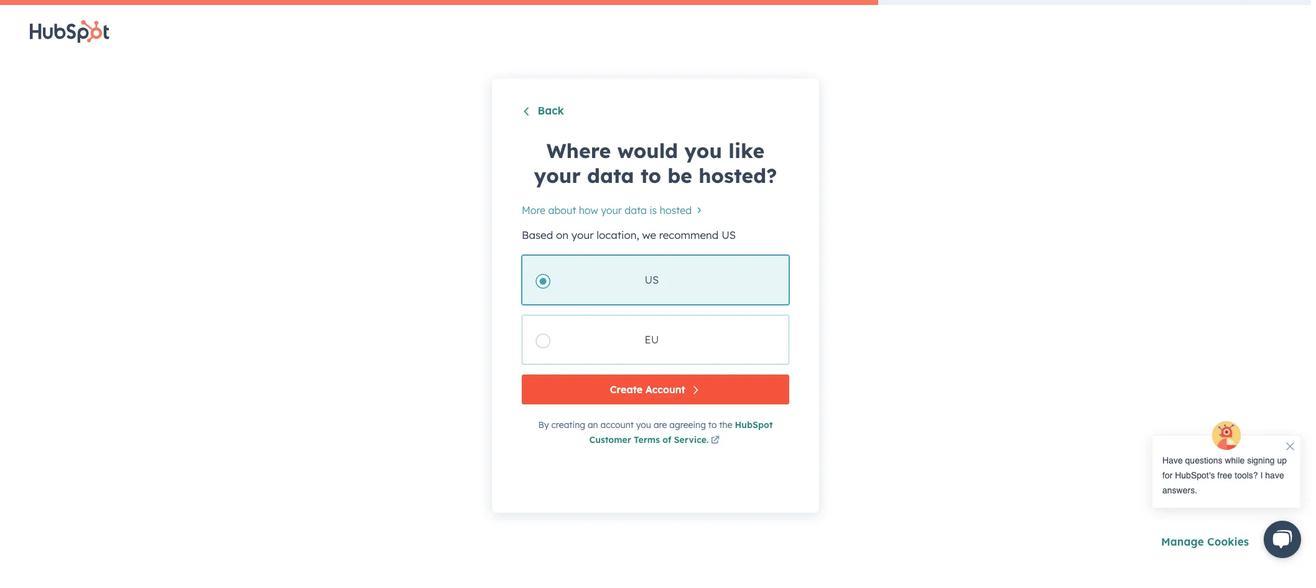 Task type: locate. For each thing, give the bounding box(es) containing it.
create account
[[610, 383, 686, 396]]

by creating an account you are agreeing to the
[[539, 419, 735, 431]]

0 vertical spatial to
[[641, 163, 661, 188]]

more about how your data is hosted button
[[522, 198, 777, 223]]

you
[[685, 138, 722, 163], [636, 419, 652, 431]]

caret image
[[698, 206, 701, 214]]

1 vertical spatial to
[[709, 419, 717, 431]]

0 horizontal spatial us
[[645, 273, 659, 286]]

we
[[643, 228, 656, 241]]

based on your location, we recommend us
[[522, 228, 736, 241]]

link opens in a new window image
[[711, 435, 720, 447]]

an
[[588, 419, 598, 431]]

data up more about how your data is hosted
[[587, 163, 635, 188]]

you up terms
[[636, 419, 652, 431]]

back
[[538, 104, 564, 117]]

1 vertical spatial your
[[601, 204, 622, 216]]

your up the about
[[534, 163, 581, 188]]

you left "like"
[[685, 138, 722, 163]]

recommend
[[659, 228, 719, 241]]

account
[[601, 419, 634, 431]]

US radio
[[522, 255, 790, 305]]

account
[[646, 383, 686, 396]]

2 vertical spatial your
[[572, 228, 594, 241]]

manage
[[1162, 535, 1205, 548]]

data left is
[[625, 204, 647, 216]]

us down we
[[645, 273, 659, 286]]

us right recommend
[[722, 228, 736, 241]]

create account button
[[522, 375, 790, 404]]

1 horizontal spatial you
[[685, 138, 722, 163]]

create
[[610, 383, 643, 396]]

0 vertical spatial data
[[587, 163, 635, 188]]

you inside where would you like your data to be hosted?
[[685, 138, 722, 163]]

0 vertical spatial us
[[722, 228, 736, 241]]

where
[[547, 138, 611, 163]]

about
[[549, 204, 576, 216]]

data
[[587, 163, 635, 188], [625, 204, 647, 216]]

us
[[722, 228, 736, 241], [645, 273, 659, 286]]

1 vertical spatial data
[[625, 204, 647, 216]]

1 horizontal spatial to
[[709, 419, 717, 431]]

where would you like your data to be hosted?
[[534, 138, 777, 188]]

0 horizontal spatial to
[[641, 163, 661, 188]]

hubspot image
[[30, 20, 110, 43]]

0 vertical spatial you
[[685, 138, 722, 163]]

your right on
[[572, 228, 594, 241]]

to left the
[[709, 419, 717, 431]]

manage cookies link
[[1162, 535, 1250, 548]]

to left be
[[641, 163, 661, 188]]

how
[[579, 204, 598, 216]]

your right how on the top of the page
[[601, 204, 622, 216]]

1 horizontal spatial us
[[722, 228, 736, 241]]

location,
[[597, 228, 640, 241]]

your
[[534, 163, 581, 188], [601, 204, 622, 216], [572, 228, 594, 241]]

to
[[641, 163, 661, 188], [709, 419, 717, 431]]

0 vertical spatial your
[[534, 163, 581, 188]]

0 horizontal spatial you
[[636, 419, 652, 431]]

of
[[663, 434, 672, 445]]

us inside us "option"
[[645, 273, 659, 286]]

manage cookies
[[1162, 535, 1250, 548]]

be
[[668, 163, 693, 188]]

your inside dropdown button
[[601, 204, 622, 216]]

1 vertical spatial us
[[645, 273, 659, 286]]



Task type: vqa. For each thing, say whether or not it's contained in the screenshot.
"an"
yes



Task type: describe. For each thing, give the bounding box(es) containing it.
back button
[[522, 104, 564, 119]]

hubspot customer terms of service.
[[590, 419, 773, 445]]

your inside where would you like your data to be hosted?
[[534, 163, 581, 188]]

creating
[[552, 419, 586, 431]]

terms
[[634, 434, 660, 445]]

to inside where would you like your data to be hosted?
[[641, 163, 661, 188]]

hosted?
[[699, 163, 777, 188]]

like
[[729, 138, 765, 163]]

data inside where would you like your data to be hosted?
[[587, 163, 635, 188]]

more about how your data is hosted
[[522, 204, 692, 216]]

by
[[539, 419, 549, 431]]

link opens in a new window image
[[711, 436, 720, 445]]

1 vertical spatial you
[[636, 419, 652, 431]]

the
[[720, 419, 733, 431]]

service.
[[674, 434, 709, 445]]

is
[[650, 204, 657, 216]]

hubspot
[[735, 419, 773, 431]]

chat widget region
[[1140, 420, 1312, 568]]

step 6 of 8 progress bar
[[0, 0, 879, 5]]

hosted
[[660, 204, 692, 216]]

are
[[654, 419, 667, 431]]

eu
[[645, 333, 659, 346]]

customer
[[590, 434, 632, 445]]

on
[[556, 228, 569, 241]]

cookies
[[1208, 535, 1250, 548]]

more
[[522, 204, 546, 216]]

agreeing
[[670, 419, 706, 431]]

EU radio
[[522, 315, 790, 365]]

based
[[522, 228, 553, 241]]

data inside dropdown button
[[625, 204, 647, 216]]

would
[[618, 138, 678, 163]]

hubspot customer terms of service. link
[[590, 419, 773, 447]]



